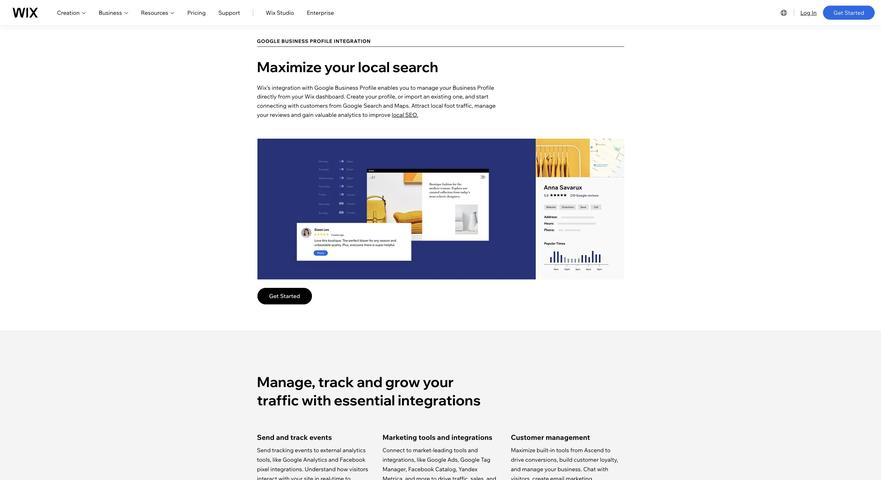 Task type: locate. For each thing, give the bounding box(es) containing it.
google down create
[[343, 102, 363, 109]]

events
[[310, 433, 332, 442], [295, 447, 313, 454]]

customers
[[300, 102, 328, 109]]

1 send from the top
[[257, 433, 275, 442]]

in right site
[[315, 475, 320, 480]]

2 send from the top
[[257, 447, 271, 454]]

tools inside the maximize built-in tools from ascend to drive conversions, build customer loyalty, and manage your business. chat with visitors, create email market
[[557, 447, 570, 454]]

like for integrations,
[[417, 456, 426, 463]]

google down leading
[[427, 456, 447, 463]]

0 vertical spatial drive
[[511, 456, 525, 463]]

2 profile from the left
[[478, 84, 495, 91]]

analytics up visitors
[[343, 447, 366, 454]]

external
[[321, 447, 342, 454]]

profile
[[360, 84, 377, 91], [478, 84, 495, 91]]

reviews
[[270, 111, 290, 118]]

1 vertical spatial in
[[315, 475, 320, 480]]

0 vertical spatial maximize
[[257, 58, 322, 76]]

2 vertical spatial local
[[392, 111, 404, 118]]

1 horizontal spatial like
[[417, 456, 426, 463]]

metrica,
[[383, 475, 404, 480]]

1 vertical spatial send
[[257, 447, 271, 454]]

manage up create
[[523, 466, 544, 473]]

and up visitors,
[[511, 466, 521, 473]]

1 vertical spatial manage
[[475, 102, 496, 109]]

connect to market-leading tools and integrations, like google ads, google tag manager, facebook catalog, yandex metrica, and more to drive traffic, sales, 
[[383, 447, 497, 480]]

and
[[466, 93, 475, 100], [383, 102, 393, 109], [291, 111, 301, 118], [357, 373, 383, 391], [276, 433, 289, 442], [438, 433, 450, 442], [468, 447, 478, 454], [329, 456, 339, 463], [511, 466, 521, 473], [405, 475, 415, 480]]

1 horizontal spatial drive
[[511, 456, 525, 463]]

0 vertical spatial send
[[257, 433, 275, 442]]

traffic
[[257, 392, 299, 409]]

2 horizontal spatial local
[[431, 102, 443, 109]]

to
[[411, 84, 416, 91], [363, 111, 368, 118], [314, 447, 319, 454], [407, 447, 412, 454], [606, 447, 611, 454], [432, 475, 437, 480]]

0 vertical spatial traffic,
[[457, 102, 474, 109]]

email
[[551, 475, 565, 480]]

0 vertical spatial integrations
[[398, 392, 481, 409]]

0 vertical spatial analytics
[[338, 111, 361, 118]]

customer
[[511, 433, 545, 442]]

how
[[337, 466, 348, 473]]

1 vertical spatial maximize
[[511, 447, 536, 454]]

2 vertical spatial manage
[[523, 466, 544, 473]]

0 horizontal spatial maximize
[[257, 58, 322, 76]]

local down existing
[[431, 102, 443, 109]]

like down tracking
[[273, 456, 282, 463]]

and inside the maximize built-in tools from ascend to drive conversions, build customer loyalty, and manage your business. chat with visitors, create email market
[[511, 466, 521, 473]]

search
[[364, 102, 382, 109]]

1 horizontal spatial wix
[[305, 93, 315, 100]]

0 horizontal spatial from
[[278, 93, 291, 100]]

integration
[[334, 38, 371, 44]]

1 horizontal spatial track
[[318, 373, 354, 391]]

tools up ads,
[[454, 447, 467, 454]]

log in
[[801, 9, 817, 16]]

local up enables
[[358, 58, 390, 76]]

send up tracking
[[257, 433, 275, 442]]

0 horizontal spatial local
[[358, 58, 390, 76]]

support link
[[219, 8, 240, 17]]

and up the essential
[[357, 373, 383, 391]]

0 horizontal spatial profile
[[360, 84, 377, 91]]

profile up create
[[360, 84, 377, 91]]

0 horizontal spatial in
[[315, 475, 320, 480]]

manage
[[417, 84, 439, 91], [475, 102, 496, 109], [523, 466, 544, 473]]

get started link
[[258, 3, 312, 20], [824, 5, 876, 20], [258, 288, 312, 305]]

0 horizontal spatial track
[[291, 433, 308, 442]]

and up yandex
[[468, 447, 478, 454]]

0 horizontal spatial tools
[[419, 433, 436, 442]]

business
[[99, 9, 122, 16], [335, 84, 359, 91], [453, 84, 476, 91]]

2 vertical spatial from
[[571, 447, 583, 454]]

1 vertical spatial analytics
[[343, 447, 366, 454]]

1 vertical spatial from
[[329, 102, 342, 109]]

wix left "studio"
[[266, 9, 276, 16]]

like inside "connect to market-leading tools and integrations, like google ads, google tag manager, facebook catalog, yandex metrica, and more to drive traffic, sales,"
[[417, 456, 426, 463]]

ascend
[[585, 447, 604, 454]]

1 vertical spatial wix
[[305, 93, 315, 100]]

send for send and track events
[[257, 433, 275, 442]]

profile up start
[[478, 84, 495, 91]]

maximize down customer
[[511, 447, 536, 454]]

essential
[[334, 392, 395, 409]]

0 horizontal spatial wix
[[266, 9, 276, 16]]

ads,
[[448, 456, 459, 463]]

0 horizontal spatial business
[[99, 9, 122, 16]]

0 vertical spatial from
[[278, 93, 291, 100]]

language selector, english selected image
[[780, 8, 789, 17]]

analytics
[[338, 111, 361, 118], [343, 447, 366, 454]]

and down profile,
[[383, 102, 393, 109]]

0 horizontal spatial like
[[273, 456, 282, 463]]

maps.
[[395, 102, 410, 109]]

manage up an
[[417, 84, 439, 91]]

0 horizontal spatial manage
[[417, 84, 439, 91]]

0 vertical spatial track
[[318, 373, 354, 391]]

local
[[358, 58, 390, 76], [431, 102, 443, 109], [392, 111, 404, 118]]

like down market-
[[417, 456, 426, 463]]

connecting
[[257, 102, 287, 109]]

market-
[[413, 447, 433, 454]]

1 profile from the left
[[360, 84, 377, 91]]

wix inside the wix's integration with google business profile enables you to manage your business profile directly from your wix dashboard. create your profile, or import an existing one, and start connecting with customers from google search and maps. attract local foot traffic, manage your reviews and gain valuable analytics to improve
[[305, 93, 315, 100]]

tools up build
[[557, 447, 570, 454]]

drive
[[511, 456, 525, 463], [438, 475, 451, 480]]

and inside send tracking events to external analytics tools, like google analytics and facebook pixel integrations. understand how visitors interact with your site in real-time
[[329, 456, 339, 463]]

1 horizontal spatial maximize
[[511, 447, 536, 454]]

to up loyalty,
[[606, 447, 611, 454]]

google up yandex
[[461, 456, 480, 463]]

in down customer management
[[551, 447, 555, 454]]

tools inside "connect to market-leading tools and integrations, like google ads, google tag manager, facebook catalog, yandex metrica, and more to drive traffic, sales,"
[[454, 447, 467, 454]]

traffic, down yandex
[[453, 475, 470, 480]]

send up tools,
[[257, 447, 271, 454]]

1 horizontal spatial in
[[551, 447, 555, 454]]

google up integrations.
[[283, 456, 302, 463]]

start
[[477, 93, 489, 100]]

pricing
[[187, 9, 206, 16]]

in inside the maximize built-in tools from ascend to drive conversions, build customer loyalty, and manage your business. chat with visitors, create email market
[[551, 447, 555, 454]]

maximize for maximize your local search
[[257, 58, 322, 76]]

business inside dropdown button
[[99, 9, 122, 16]]

1 horizontal spatial tools
[[454, 447, 467, 454]]

marketing
[[383, 433, 417, 442]]

from down "dashboard."
[[329, 102, 342, 109]]

business.
[[558, 466, 583, 473]]

get
[[269, 8, 279, 15], [834, 9, 844, 16], [269, 293, 279, 300]]

facebook up more
[[409, 466, 434, 473]]

wix studio
[[266, 9, 294, 16]]

pricing link
[[187, 8, 206, 17]]

2 like from the left
[[417, 456, 426, 463]]

get started
[[269, 8, 300, 15], [834, 9, 865, 16], [269, 293, 300, 300]]

create
[[347, 93, 364, 100]]

integrations
[[398, 392, 481, 409], [452, 433, 493, 442]]

wix
[[266, 9, 276, 16], [305, 93, 315, 100]]

events up "analytics"
[[295, 447, 313, 454]]

drive up visitors,
[[511, 456, 525, 463]]

tools up market-
[[419, 433, 436, 442]]

to up "analytics"
[[314, 447, 319, 454]]

1 vertical spatial events
[[295, 447, 313, 454]]

send
[[257, 433, 275, 442], [257, 447, 271, 454]]

0 horizontal spatial facebook
[[340, 456, 366, 463]]

traffic,
[[457, 102, 474, 109], [453, 475, 470, 480]]

local down maps.
[[392, 111, 404, 118]]

and down external
[[329, 456, 339, 463]]

1 vertical spatial facebook
[[409, 466, 434, 473]]

google business profile integration
[[257, 38, 371, 44]]

maximize up the integration
[[257, 58, 322, 76]]

0 vertical spatial wix
[[266, 9, 276, 16]]

track up tracking
[[291, 433, 308, 442]]

facebook up visitors
[[340, 456, 366, 463]]

maximize for maximize built-in tools from ascend to drive conversions, build customer loyalty, and manage your business. chat with visitors, create email market
[[511, 447, 536, 454]]

tools
[[419, 433, 436, 442], [454, 447, 467, 454], [557, 447, 570, 454]]

and inside manage, track and grow your traffic with essential integrations
[[357, 373, 383, 391]]

2 horizontal spatial from
[[571, 447, 583, 454]]

from
[[278, 93, 291, 100], [329, 102, 342, 109], [571, 447, 583, 454]]

1 vertical spatial drive
[[438, 475, 451, 480]]

1 vertical spatial local
[[431, 102, 443, 109]]

0 vertical spatial in
[[551, 447, 555, 454]]

from up customer
[[571, 447, 583, 454]]

like inside send tracking events to external analytics tools, like google analytics and facebook pixel integrations. understand how visitors interact with your site in real-time
[[273, 456, 282, 463]]

drive down catalog,
[[438, 475, 451, 480]]

track up the essential
[[318, 373, 354, 391]]

profile,
[[379, 93, 397, 100]]

your
[[325, 58, 356, 76], [440, 84, 452, 91], [292, 93, 304, 100], [366, 93, 377, 100], [257, 111, 269, 118], [423, 373, 454, 391], [545, 466, 557, 473], [291, 475, 303, 480]]

0 vertical spatial facebook
[[340, 456, 366, 463]]

events up external
[[310, 433, 332, 442]]

1 horizontal spatial local
[[392, 111, 404, 118]]

track
[[318, 373, 354, 391], [291, 433, 308, 442]]

maximize inside the maximize built-in tools from ascend to drive conversions, build customer loyalty, and manage your business. chat with visitors, create email market
[[511, 447, 536, 454]]

2 horizontal spatial manage
[[523, 466, 544, 473]]

0 horizontal spatial drive
[[438, 475, 451, 480]]

track inside manage, track and grow your traffic with essential integrations
[[318, 373, 354, 391]]

1 horizontal spatial business
[[335, 84, 359, 91]]

started
[[280, 8, 300, 15], [845, 9, 865, 16], [280, 293, 300, 300]]

1 horizontal spatial profile
[[478, 84, 495, 91]]

to right more
[[432, 475, 437, 480]]

wix studio link
[[266, 8, 294, 17]]

facebook inside send tracking events to external analytics tools, like google analytics and facebook pixel integrations. understand how visitors interact with your site in real-time
[[340, 456, 366, 463]]

and left more
[[405, 475, 415, 480]]

1 vertical spatial traffic,
[[453, 475, 470, 480]]

tools,
[[257, 456, 271, 463]]

google
[[315, 84, 334, 91], [343, 102, 363, 109], [283, 456, 302, 463], [427, 456, 447, 463], [461, 456, 480, 463]]

analytics down create
[[338, 111, 361, 118]]

0 vertical spatial manage
[[417, 84, 439, 91]]

wix up customers
[[305, 93, 315, 100]]

1 like from the left
[[273, 456, 282, 463]]

manage down start
[[475, 102, 496, 109]]

your inside send tracking events to external analytics tools, like google analytics and facebook pixel integrations. understand how visitors interact with your site in real-time
[[291, 475, 303, 480]]

analytics inside the wix's integration with google business profile enables you to manage your business profile directly from your wix dashboard. create your profile, or import an existing one, and start connecting with customers from google search and maps. attract local foot traffic, manage your reviews and gain valuable analytics to improve
[[338, 111, 361, 118]]

in
[[812, 9, 817, 16]]

improve
[[369, 111, 391, 118]]

send and track events
[[257, 433, 332, 442]]

analytics
[[303, 456, 328, 463]]

manage inside the maximize built-in tools from ascend to drive conversions, build customer loyalty, and manage your business. chat with visitors, create email market
[[523, 466, 544, 473]]

conversions,
[[526, 456, 559, 463]]

1 horizontal spatial facebook
[[409, 466, 434, 473]]

traffic, down one, on the right of page
[[457, 102, 474, 109]]

2 horizontal spatial tools
[[557, 447, 570, 454]]

from down the integration
[[278, 93, 291, 100]]

maximize
[[257, 58, 322, 76], [511, 447, 536, 454]]

1 horizontal spatial from
[[329, 102, 342, 109]]

customer management
[[511, 433, 592, 442]]

google business profile review image
[[286, 216, 422, 271]]

send inside send tracking events to external analytics tools, like google analytics and facebook pixel integrations. understand how visitors interact with your site in real-time
[[257, 447, 271, 454]]

local inside the wix's integration with google business profile enables you to manage your business profile directly from your wix dashboard. create your profile, or import an existing one, and start connecting with customers from google search and maps. attract local foot traffic, manage your reviews and gain valuable analytics to improve
[[431, 102, 443, 109]]



Task type: describe. For each thing, give the bounding box(es) containing it.
with inside the maximize built-in tools from ascend to drive conversions, build customer loyalty, and manage your business. chat with visitors, create email market
[[598, 466, 609, 473]]

you
[[400, 84, 409, 91]]

and up leading
[[438, 433, 450, 442]]

integrations.
[[271, 466, 304, 473]]

google up "dashboard."
[[315, 84, 334, 91]]

marketing tools and integrations
[[383, 433, 493, 442]]

connect
[[383, 447, 405, 454]]

existing
[[431, 93, 452, 100]]

manage,
[[257, 373, 316, 391]]

fashion boutique website image
[[355, 156, 501, 254]]

creation
[[57, 9, 80, 16]]

from inside the maximize built-in tools from ascend to drive conversions, build customer loyalty, and manage your business. chat with visitors, create email market
[[571, 447, 583, 454]]

more
[[417, 475, 430, 480]]

send for send tracking events to external analytics tools, like google analytics and facebook pixel integrations. understand how visitors interact with your site in real-time
[[257, 447, 271, 454]]

local seo.
[[392, 111, 419, 118]]

grow
[[386, 373, 421, 391]]

enterprise link
[[307, 8, 334, 17]]

2 horizontal spatial business
[[453, 84, 476, 91]]

gain
[[303, 111, 314, 118]]

analytics inside send tracking events to external analytics tools, like google analytics and facebook pixel integrations. understand how visitors interact with your site in real-time
[[343, 447, 366, 454]]

pixel
[[257, 466, 269, 473]]

loyalty,
[[600, 456, 619, 463]]

seo.
[[406, 111, 419, 118]]

your inside the maximize built-in tools from ascend to drive conversions, build customer loyalty, and manage your business. chat with visitors, create email market
[[545, 466, 557, 473]]

google
[[257, 38, 280, 44]]

1 vertical spatial integrations
[[452, 433, 493, 442]]

foot
[[445, 102, 455, 109]]

manager,
[[383, 466, 407, 473]]

build
[[560, 456, 573, 463]]

send tracking events to external analytics tools, like google analytics and facebook pixel integrations. understand how visitors interact with your site in real-time
[[257, 447, 368, 480]]

google inside send tracking events to external analytics tools, like google analytics and facebook pixel integrations. understand how visitors interact with your site in real-time
[[283, 456, 302, 463]]

facebook inside "connect to market-leading tools and integrations, like google ads, google tag manager, facebook catalog, yandex metrica, and more to drive traffic, sales,"
[[409, 466, 434, 473]]

visitors,
[[511, 475, 532, 480]]

attract
[[412, 102, 430, 109]]

maximize your local search
[[257, 58, 439, 76]]

log in link
[[801, 8, 817, 17]]

leading
[[433, 447, 453, 454]]

and right one, on the right of page
[[466, 93, 475, 100]]

to down "search"
[[363, 111, 368, 118]]

and up tracking
[[276, 433, 289, 442]]

customer
[[574, 456, 599, 463]]

traffic, inside "connect to market-leading tools and integrations, like google ads, google tag manager, facebook catalog, yandex metrica, and more to drive traffic, sales,"
[[453, 475, 470, 480]]

creation button
[[57, 8, 86, 17]]

0 vertical spatial local
[[358, 58, 390, 76]]

business profile overview on google image
[[258, 139, 625, 280]]

understand
[[305, 466, 336, 473]]

chat
[[584, 466, 596, 473]]

traffic, inside the wix's integration with google business profile enables you to manage your business profile directly from your wix dashboard. create your profile, or import an existing one, and start connecting with customers from google search and maps. attract local foot traffic, manage your reviews and gain valuable analytics to improve
[[457, 102, 474, 109]]

wix's integration with google business profile enables you to manage your business profile directly from your wix dashboard. create your profile, or import an existing one, and start connecting with customers from google search and maps. attract local foot traffic, manage your reviews and gain valuable analytics to improve
[[257, 84, 496, 118]]

maximize built-in tools from ascend to drive conversions, build customer loyalty, and manage your business. chat with visitors, create email market
[[511, 447, 622, 480]]

resources
[[141, 9, 168, 16]]

built-
[[537, 447, 551, 454]]

to right you
[[411, 84, 416, 91]]

local seo. link
[[392, 111, 419, 118]]

sales,
[[471, 475, 486, 480]]

to inside send tracking events to external analytics tools, like google analytics and facebook pixel integrations. understand how visitors interact with your site in real-time
[[314, 447, 319, 454]]

drive inside "connect to market-leading tools and integrations, like google ads, google tag manager, facebook catalog, yandex metrica, and more to drive traffic, sales,"
[[438, 475, 451, 480]]

integrations inside manage, track and grow your traffic with essential integrations
[[398, 392, 481, 409]]

1 horizontal spatial manage
[[475, 102, 496, 109]]

search
[[393, 58, 439, 76]]

like for tools,
[[273, 456, 282, 463]]

enables
[[378, 84, 399, 91]]

with inside manage, track and grow your traffic with essential integrations
[[302, 392, 331, 409]]

to up integrations,
[[407, 447, 412, 454]]

directly
[[257, 93, 277, 100]]

business
[[282, 38, 309, 44]]

0 vertical spatial events
[[310, 433, 332, 442]]

support
[[219, 9, 240, 16]]

create
[[533, 475, 549, 480]]

profile
[[310, 38, 333, 44]]

integrations,
[[383, 456, 416, 463]]

enterprise
[[307, 9, 334, 16]]

yandex
[[459, 466, 478, 473]]

manage, track and grow your traffic with essential integrations
[[257, 373, 481, 409]]

visitors
[[350, 466, 368, 473]]

business button
[[99, 8, 128, 17]]

drive inside the maximize built-in tools from ascend to drive conversions, build customer loyalty, and manage your business. chat with visitors, create email market
[[511, 456, 525, 463]]

studio
[[277, 9, 294, 16]]

resources button
[[141, 8, 175, 17]]

interact
[[257, 475, 277, 480]]

events inside send tracking events to external analytics tools, like google analytics and facebook pixel integrations. understand how visitors interact with your site in real-time
[[295, 447, 313, 454]]

in inside send tracking events to external analytics tools, like google analytics and facebook pixel integrations. understand how visitors interact with your site in real-time
[[315, 475, 320, 480]]

or
[[398, 93, 404, 100]]

with inside send tracking events to external analytics tools, like google analytics and facebook pixel integrations. understand how visitors interact with your site in real-time
[[279, 475, 290, 480]]

real-
[[321, 475, 332, 480]]

tracking
[[272, 447, 294, 454]]

wix's
[[257, 84, 271, 91]]

import
[[405, 93, 422, 100]]

management
[[546, 433, 591, 442]]

tag
[[481, 456, 491, 463]]

and left gain
[[291, 111, 301, 118]]

integration
[[272, 84, 301, 91]]

one,
[[453, 93, 464, 100]]

to inside the maximize built-in tools from ascend to drive conversions, build customer loyalty, and manage your business. chat with visitors, create email market
[[606, 447, 611, 454]]

catalog,
[[436, 466, 458, 473]]

1 vertical spatial track
[[291, 433, 308, 442]]

an
[[424, 93, 430, 100]]

valuable
[[315, 111, 337, 118]]

site
[[304, 475, 314, 480]]

your inside manage, track and grow your traffic with essential integrations
[[423, 373, 454, 391]]

log
[[801, 9, 811, 16]]

dashboard.
[[316, 93, 346, 100]]



Task type: vqa. For each thing, say whether or not it's contained in the screenshot.
"CREATE" within Create Your Store link
no



